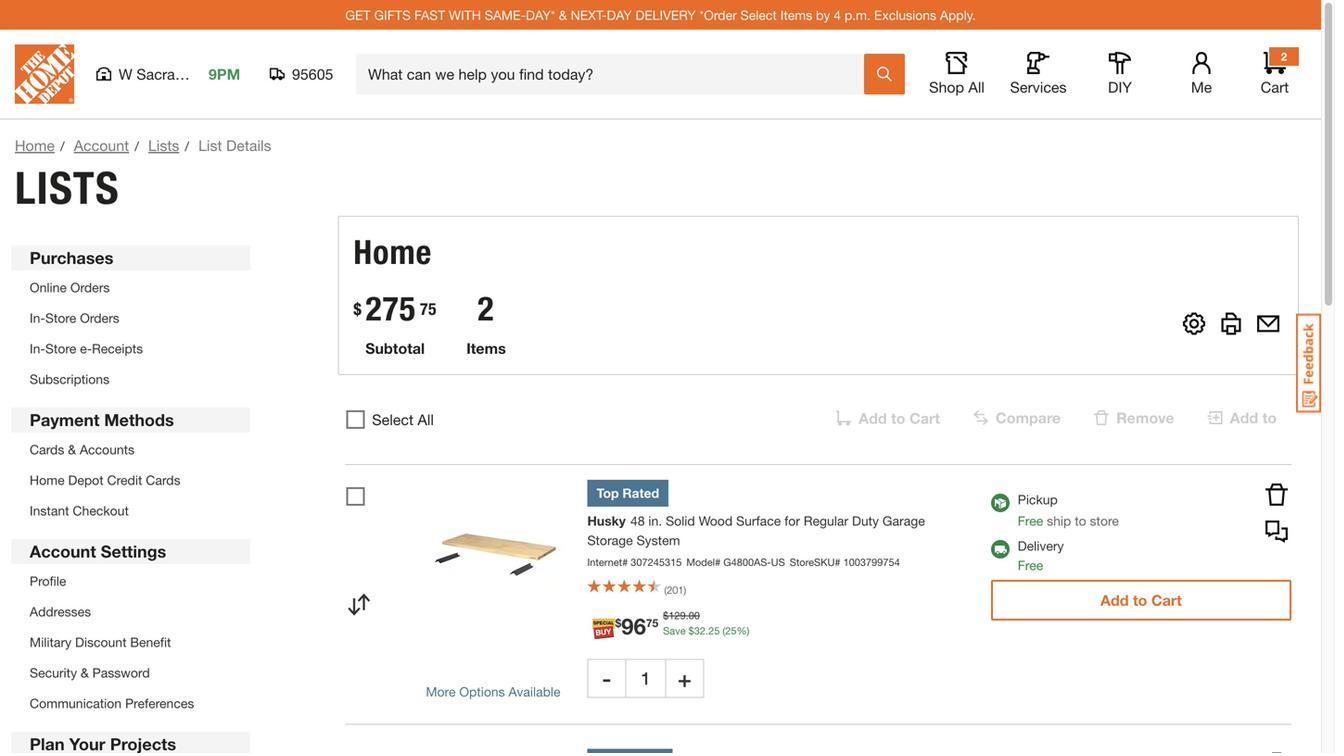 Task type: describe. For each thing, give the bounding box(es) containing it.
$ 96 75
[[615, 613, 659, 640]]

depot
[[68, 473, 104, 488]]

details
[[226, 137, 271, 154]]

shop all
[[929, 78, 985, 96]]

0 vertical spatial orders
[[70, 280, 110, 295]]

more
[[426, 685, 456, 700]]

select all
[[372, 411, 434, 429]]

discount
[[75, 635, 127, 651]]

in-store e-receipts
[[30, 341, 143, 357]]

profile
[[30, 574, 66, 589]]

military discount benefit
[[30, 635, 171, 651]]

security & password link
[[30, 666, 150, 681]]

e-
[[80, 341, 92, 357]]

in-store e-receipts link
[[30, 341, 143, 357]]

exclusions
[[874, 7, 937, 22]]

home for home depot credit cards
[[30, 473, 65, 488]]

get gifts fast with same-day* & next-day delivery *order select items by 4 p.m. exclusions apply.
[[345, 7, 976, 22]]

more options available
[[426, 685, 561, 700]]

0 horizontal spatial (
[[664, 585, 667, 597]]

48
[[631, 514, 645, 529]]

& for password
[[81, 666, 89, 681]]

1 horizontal spatial add
[[1101, 592, 1129, 610]]

services button
[[1009, 52, 1068, 96]]

subscriptions link
[[30, 372, 110, 387]]

purchases
[[30, 248, 113, 268]]

add to
[[1230, 409, 1277, 427]]

$ down the 00
[[689, 626, 694, 638]]

online orders link
[[30, 280, 110, 295]]

1 vertical spatial .
[[706, 626, 709, 638]]

addresses
[[30, 605, 91, 620]]

48 in. solid wood surface for regular duty garage storage system
[[587, 514, 925, 549]]

shop all button
[[927, 52, 987, 96]]

payment methods
[[30, 410, 174, 430]]

subtotal
[[366, 340, 425, 358]]

subscriptions
[[30, 372, 110, 387]]

( inside $ 129 . 00 save $ 32 . 25 ( 25 %)
[[723, 626, 725, 638]]

delete item image
[[1266, 484, 1288, 506]]

diy button
[[1091, 52, 1150, 96]]

store
[[1090, 514, 1119, 529]]

1 horizontal spatial items
[[781, 7, 813, 22]]

garage
[[883, 514, 925, 529]]

store for orders
[[45, 311, 76, 326]]

home for home link
[[15, 137, 55, 154]]

rated
[[623, 486, 659, 501]]

cart 2
[[1261, 50, 1289, 96]]

pickup free ship to store
[[1018, 492, 1119, 529]]

9pm
[[209, 65, 240, 83]]

)
[[684, 585, 686, 597]]

307245315
[[631, 557, 682, 569]]

+
[[678, 666, 691, 692]]

same-
[[485, 7, 526, 22]]

online
[[30, 280, 67, 295]]

compare
[[996, 409, 1061, 427]]

275
[[366, 289, 416, 329]]

receipts
[[92, 341, 143, 357]]

home depot credit cards link
[[30, 473, 180, 488]]

75 for 275
[[420, 299, 437, 319]]

0 vertical spatial cards
[[30, 442, 64, 458]]

add to cart element
[[826, 398, 955, 439]]

lists
[[15, 161, 120, 215]]

add note image
[[1266, 521, 1288, 543]]

delivery
[[636, 7, 696, 22]]

day*
[[526, 7, 556, 22]]

apply.
[[940, 7, 976, 22]]

available
[[509, 685, 561, 700]]

by
[[816, 7, 830, 22]]

top rated
[[597, 486, 659, 501]]

more options available link
[[426, 683, 565, 702]]

list details
[[198, 137, 271, 154]]

0 vertical spatial cart
[[1261, 78, 1289, 96]]

husky
[[587, 514, 626, 529]]

surface
[[736, 514, 781, 529]]

w sacramento 9pm
[[119, 65, 240, 83]]

payment
[[30, 410, 100, 430]]

0 horizontal spatial items
[[467, 340, 506, 358]]

96
[[621, 613, 646, 640]]

the home depot logo image
[[15, 45, 74, 104]]

$ for 275
[[354, 299, 362, 319]]

top
[[597, 486, 619, 501]]

1 horizontal spatial select
[[741, 7, 777, 22]]

sacramento
[[137, 65, 217, 83]]

1 vertical spatial home
[[354, 232, 432, 273]]

settings
[[101, 542, 166, 562]]

$ for 96
[[615, 617, 621, 630]]

model#
[[687, 557, 721, 569]]

shop
[[929, 78, 964, 96]]

me
[[1191, 78, 1212, 96]]

email image
[[1258, 313, 1280, 335]]

95605 button
[[270, 65, 334, 83]]

ship
[[1047, 514, 1071, 529]]

wood
[[699, 514, 733, 529]]

services
[[1010, 78, 1067, 96]]

g4800as-
[[724, 557, 771, 569]]

1 25 from the left
[[709, 626, 720, 638]]

list
[[198, 137, 222, 154]]

w
[[119, 65, 132, 83]]

solid
[[666, 514, 695, 529]]

storesku#
[[790, 557, 841, 569]]

1 horizontal spatial add to cart
[[1101, 592, 1182, 610]]

lists link
[[148, 137, 179, 154]]

military
[[30, 635, 72, 651]]



Task type: vqa. For each thing, say whether or not it's contained in the screenshot.
2nd the 25 from the left
yes



Task type: locate. For each thing, give the bounding box(es) containing it.
feedback link image
[[1296, 313, 1322, 414]]

0 vertical spatial 2
[[1281, 50, 1288, 63]]

2 right $ 275 75
[[478, 289, 495, 329]]

1 horizontal spatial cards
[[146, 473, 180, 488]]

& right security
[[81, 666, 89, 681]]

0 vertical spatial store
[[45, 311, 76, 326]]

storage
[[587, 533, 633, 549]]

to inside "add to list" element
[[1263, 409, 1277, 427]]

select down subtotal
[[372, 411, 414, 429]]

add for add to cart element
[[859, 410, 887, 428]]

pickup
[[1018, 492, 1058, 508]]

all inside button
[[969, 78, 985, 96]]

75 inside $ 96 75
[[646, 617, 659, 630]]

0 horizontal spatial .
[[686, 610, 689, 622]]

0 horizontal spatial 75
[[420, 299, 437, 319]]

1 vertical spatial items
[[467, 340, 506, 358]]

What can we help you find today? search field
[[368, 55, 863, 94]]

1 vertical spatial store
[[45, 341, 76, 357]]

0 horizontal spatial add to cart
[[859, 410, 940, 428]]

1 vertical spatial account
[[30, 542, 96, 562]]

add
[[1230, 409, 1259, 427], [859, 410, 887, 428], [1101, 592, 1129, 610]]

$ left 275 on the left top
[[354, 299, 362, 319]]

1 in- from the top
[[30, 311, 45, 326]]

in.
[[649, 514, 662, 529]]

account up profile link
[[30, 542, 96, 562]]

0 horizontal spatial &
[[68, 442, 76, 458]]

0 horizontal spatial cart
[[910, 410, 940, 428]]

& for accounts
[[68, 442, 76, 458]]

store for e-
[[45, 341, 76, 357]]

next-
[[571, 7, 607, 22]]

account up lists
[[74, 137, 129, 154]]

& right day*
[[559, 7, 567, 22]]

None field
[[626, 660, 665, 699]]

4
[[834, 7, 841, 22]]

home up 275 on the left top
[[354, 232, 432, 273]]

store left e-
[[45, 341, 76, 357]]

$ left save
[[615, 617, 621, 630]]

store
[[45, 311, 76, 326], [45, 341, 76, 357]]

account for account link
[[74, 137, 129, 154]]

all right shop
[[969, 78, 985, 96]]

home
[[15, 137, 55, 154], [354, 232, 432, 273], [30, 473, 65, 488]]

( left ')'
[[664, 585, 667, 597]]

instant
[[30, 504, 69, 519]]

1 horizontal spatial all
[[969, 78, 985, 96]]

remove
[[1117, 409, 1175, 427]]

0 vertical spatial in-
[[30, 311, 45, 326]]

all
[[969, 78, 985, 96], [418, 411, 434, 429]]

75 for 96
[[646, 617, 659, 630]]

( left %)
[[723, 626, 725, 638]]

security & password
[[30, 666, 150, 681]]

available for pickup image
[[991, 494, 1010, 513]]

- button
[[587, 660, 626, 699]]

cards
[[30, 442, 64, 458], [146, 473, 180, 488]]

cards & accounts link
[[30, 442, 135, 458]]

2 vertical spatial &
[[81, 666, 89, 681]]

free inside delivery free
[[1018, 558, 1044, 574]]

0 horizontal spatial 25
[[709, 626, 720, 638]]

items left by
[[781, 7, 813, 22]]

201
[[667, 585, 684, 597]]

0 vertical spatial free
[[1018, 514, 1044, 529]]

1 vertical spatial (
[[723, 626, 725, 638]]

$
[[354, 299, 362, 319], [663, 610, 669, 622], [615, 617, 621, 630], [689, 626, 694, 638]]

.
[[686, 610, 689, 622], [706, 626, 709, 638]]

select
[[741, 7, 777, 22], [372, 411, 414, 429]]

add to list element
[[1197, 398, 1292, 439]]

security
[[30, 666, 77, 681]]

get
[[345, 7, 371, 22]]

0 horizontal spatial select
[[372, 411, 414, 429]]

instant checkout link
[[30, 504, 129, 519]]

0 vertical spatial (
[[664, 585, 667, 597]]

0 vertical spatial 75
[[420, 299, 437, 319]]

0 horizontal spatial add
[[859, 410, 887, 428]]

1 horizontal spatial add to cart button
[[991, 581, 1292, 621]]

free for pickup free ship to store
[[1018, 514, 1044, 529]]

account
[[74, 137, 129, 154], [30, 542, 96, 562]]

free down 'delivery'
[[1018, 558, 1044, 574]]

1 vertical spatial &
[[68, 442, 76, 458]]

2 in- from the top
[[30, 341, 45, 357]]

$ for 129
[[663, 610, 669, 622]]

1 horizontal spatial 75
[[646, 617, 659, 630]]

$ 129 . 00 save $ 32 . 25 ( 25 %)
[[663, 610, 750, 638]]

95605
[[292, 65, 333, 83]]

us
[[771, 557, 785, 569]]

1 horizontal spatial 2
[[1281, 50, 1288, 63]]

2 horizontal spatial cart
[[1261, 78, 1289, 96]]

1 vertical spatial orders
[[80, 311, 119, 326]]

2 horizontal spatial &
[[559, 7, 567, 22]]

preferences
[[125, 696, 194, 712]]

1 vertical spatial select
[[372, 411, 414, 429]]

items right subtotal
[[467, 340, 506, 358]]

+ button
[[665, 660, 704, 699]]

profile link
[[30, 574, 66, 589]]

1 horizontal spatial (
[[723, 626, 725, 638]]

(
[[664, 585, 667, 597], [723, 626, 725, 638]]

1 vertical spatial add to cart button
[[991, 581, 1292, 621]]

settings image
[[1183, 313, 1206, 335]]

regular
[[804, 514, 849, 529]]

for
[[785, 514, 800, 529]]

0 vertical spatial items
[[781, 7, 813, 22]]

32
[[694, 626, 706, 638]]

0 vertical spatial home
[[15, 137, 55, 154]]

checkout
[[73, 504, 129, 519]]

to inside pickup free ship to store
[[1075, 514, 1087, 529]]

75 left save
[[646, 617, 659, 630]]

2 free from the top
[[1018, 558, 1044, 574]]

2 vertical spatial home
[[30, 473, 65, 488]]

$ up save
[[663, 610, 669, 622]]

add to cart
[[859, 410, 940, 428], [1101, 592, 1182, 610]]

print image
[[1220, 313, 1243, 335]]

1 horizontal spatial &
[[81, 666, 89, 681]]

0 vertical spatial account
[[74, 137, 129, 154]]

in- for in-store e-receipts
[[30, 341, 45, 357]]

2 inside cart 2
[[1281, 50, 1288, 63]]

0 vertical spatial select
[[741, 7, 777, 22]]

home up instant
[[30, 473, 65, 488]]

available shipping image
[[991, 541, 1010, 559]]

0 vertical spatial add to cart button
[[826, 398, 955, 439]]

select right '*order'
[[741, 7, 777, 22]]

75 inside $ 275 75
[[420, 299, 437, 319]]

internet# 307245315 model# g4800as-us storesku# 1003799754
[[587, 557, 900, 569]]

2
[[1281, 50, 1288, 63], [478, 289, 495, 329]]

fast
[[414, 7, 445, 22]]

account for account settings
[[30, 542, 96, 562]]

benefit
[[130, 635, 171, 651]]

free inside pickup free ship to store
[[1018, 514, 1044, 529]]

129
[[669, 610, 686, 622]]

1 horizontal spatial cart
[[1152, 592, 1182, 610]]

1 vertical spatial cards
[[146, 473, 180, 488]]

& down payment
[[68, 442, 76, 458]]

day
[[607, 7, 632, 22]]

*order
[[700, 7, 737, 22]]

1 vertical spatial 75
[[646, 617, 659, 630]]

1 vertical spatial cart
[[910, 410, 940, 428]]

25
[[709, 626, 720, 638], [725, 626, 737, 638]]

1 vertical spatial free
[[1018, 558, 1044, 574]]

1 vertical spatial all
[[418, 411, 434, 429]]

lists
[[148, 137, 179, 154]]

to inside add to cart element
[[891, 410, 906, 428]]

free down pickup
[[1018, 514, 1044, 529]]

home depot credit cards
[[30, 473, 180, 488]]

password
[[92, 666, 150, 681]]

0 horizontal spatial cards
[[30, 442, 64, 458]]

1 free from the top
[[1018, 514, 1044, 529]]

0 vertical spatial &
[[559, 7, 567, 22]]

diy
[[1108, 78, 1132, 96]]

1 horizontal spatial 25
[[725, 626, 737, 638]]

2 right me button
[[1281, 50, 1288, 63]]

add for "add to list" element
[[1230, 409, 1259, 427]]

free for delivery free
[[1018, 558, 1044, 574]]

2 vertical spatial cart
[[1152, 592, 1182, 610]]

1 vertical spatial add to cart
[[1101, 592, 1182, 610]]

compare element
[[963, 398, 1076, 439]]

in- for in-store orders
[[30, 311, 45, 326]]

communication preferences link
[[30, 696, 194, 712]]

system
[[637, 533, 680, 549]]

0 horizontal spatial 2
[[478, 289, 495, 329]]

2 store from the top
[[45, 341, 76, 357]]

in- up subscriptions "link"
[[30, 341, 45, 357]]

1 vertical spatial 2
[[478, 289, 495, 329]]

1 store from the top
[[45, 311, 76, 326]]

75 right 275 on the left top
[[420, 299, 437, 319]]

%)
[[737, 626, 750, 638]]

delivery
[[1018, 539, 1064, 554]]

home up lists
[[15, 137, 55, 154]]

2 horizontal spatial add
[[1230, 409, 1259, 427]]

-
[[603, 666, 611, 692]]

account settings
[[30, 542, 166, 562]]

0 vertical spatial .
[[686, 610, 689, 622]]

delete element
[[1083, 398, 1189, 439]]

2 25 from the left
[[725, 626, 737, 638]]

in- down online
[[30, 311, 45, 326]]

&
[[559, 7, 567, 22], [68, 442, 76, 458], [81, 666, 89, 681]]

in-store orders
[[30, 311, 119, 326]]

0 horizontal spatial add to cart button
[[826, 398, 955, 439]]

account link
[[74, 137, 129, 154]]

cards right credit
[[146, 473, 180, 488]]

addresses link
[[30, 605, 91, 620]]

1003799754
[[844, 557, 900, 569]]

save
[[663, 626, 686, 638]]

online orders
[[30, 280, 110, 295]]

cards down payment
[[30, 442, 64, 458]]

$ 275 75
[[354, 289, 437, 329]]

all for select all
[[418, 411, 434, 429]]

48 in. solid wood surface for regular duty garage storage system image
[[426, 485, 565, 624]]

( 201 )
[[664, 585, 686, 597]]

1 horizontal spatial .
[[706, 626, 709, 638]]

communication preferences
[[30, 696, 194, 712]]

orders up in-store orders
[[70, 280, 110, 295]]

1 vertical spatial in-
[[30, 341, 45, 357]]

orders
[[70, 280, 110, 295], [80, 311, 119, 326]]

all for shop all
[[969, 78, 985, 96]]

gifts
[[374, 7, 411, 22]]

add to cart inside add to cart element
[[859, 410, 940, 428]]

me button
[[1172, 52, 1232, 96]]

with
[[449, 7, 481, 22]]

0 vertical spatial add to cart
[[859, 410, 940, 428]]

0 vertical spatial all
[[969, 78, 985, 96]]

$ inside $ 275 75
[[354, 299, 362, 319]]

store down online orders at the top of the page
[[45, 311, 76, 326]]

free
[[1018, 514, 1044, 529], [1018, 558, 1044, 574]]

orders up in-store e-receipts 'link'
[[80, 311, 119, 326]]

instant checkout
[[30, 504, 129, 519]]

all down subtotal
[[418, 411, 434, 429]]

0 horizontal spatial all
[[418, 411, 434, 429]]

$ inside $ 96 75
[[615, 617, 621, 630]]



